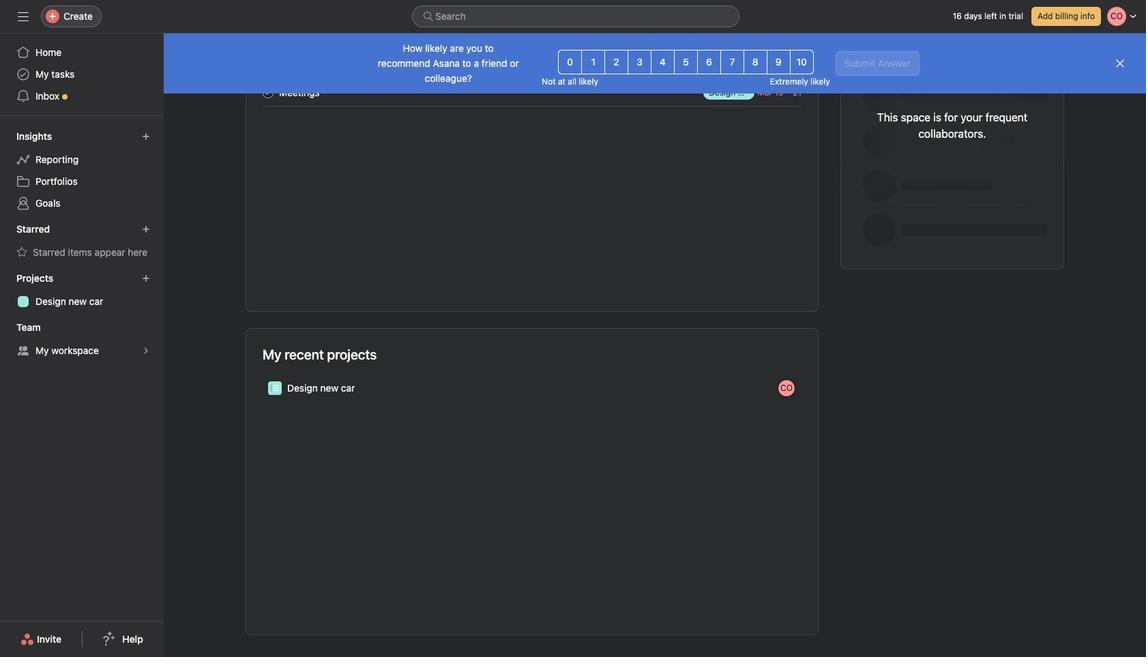 Task type: locate. For each thing, give the bounding box(es) containing it.
insights element
[[0, 124, 164, 217]]

list image
[[271, 384, 279, 393]]

add items to starred image
[[142, 225, 150, 233]]

see details, my workspace image
[[142, 347, 150, 355]]

list item
[[246, 79, 819, 106], [246, 375, 819, 401]]

1 vertical spatial list item
[[246, 375, 819, 401]]

list box
[[412, 5, 740, 27]]

2 list item from the top
[[246, 375, 819, 401]]

None radio
[[582, 50, 606, 74], [605, 50, 629, 74], [628, 50, 652, 74], [674, 50, 698, 74], [582, 50, 606, 74], [605, 50, 629, 74], [628, 50, 652, 74], [674, 50, 698, 74]]

None radio
[[559, 50, 582, 74], [651, 50, 675, 74], [698, 50, 721, 74], [721, 50, 745, 74], [744, 50, 768, 74], [767, 50, 791, 74], [790, 50, 814, 74], [559, 50, 582, 74], [651, 50, 675, 74], [698, 50, 721, 74], [721, 50, 745, 74], [744, 50, 768, 74], [767, 50, 791, 74], [790, 50, 814, 74]]

1 list item from the top
[[246, 79, 819, 106]]

0 vertical spatial list item
[[246, 79, 819, 106]]

new insights image
[[142, 132, 150, 141]]

option group
[[559, 50, 814, 74]]

mark complete image
[[260, 84, 276, 101]]



Task type: vqa. For each thing, say whether or not it's contained in the screenshot.
first list item from the bottom of the page
yes



Task type: describe. For each thing, give the bounding box(es) containing it.
new project or portfolio image
[[142, 274, 150, 283]]

teams element
[[0, 315, 164, 365]]

projects element
[[0, 266, 164, 315]]

hide sidebar image
[[18, 11, 29, 22]]

global element
[[0, 33, 164, 115]]

dismiss image
[[1115, 58, 1126, 69]]

starred element
[[0, 217, 164, 266]]

Mark complete checkbox
[[260, 84, 276, 101]]



